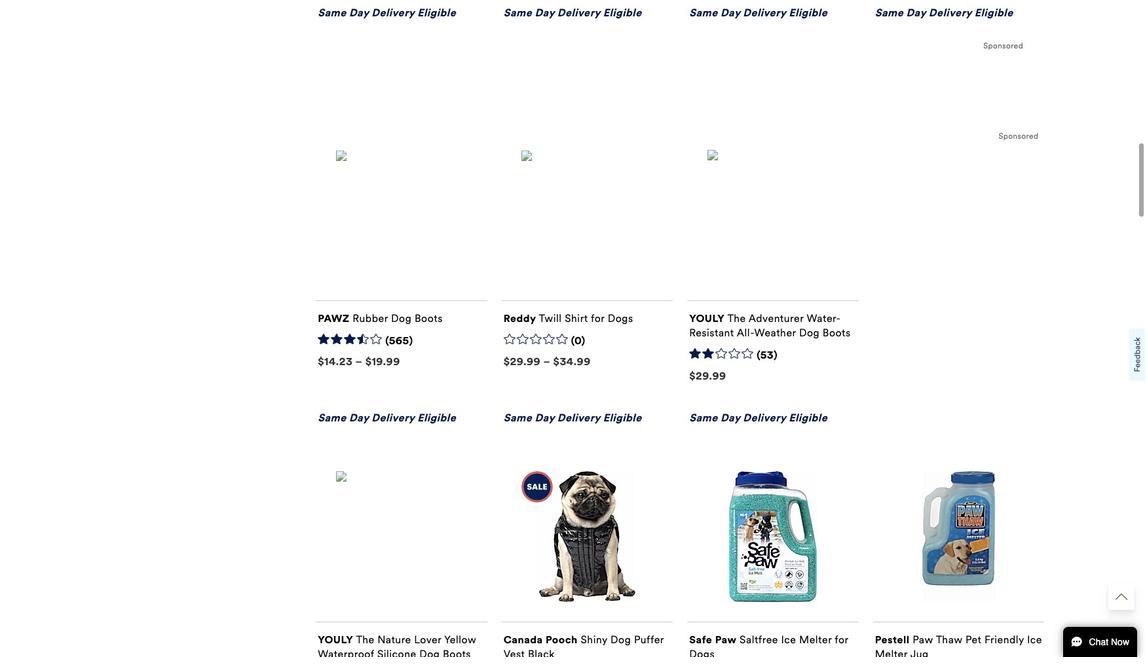 Task type: vqa. For each thing, say whether or not it's contained in the screenshot.
left Paw
yes



Task type: locate. For each thing, give the bounding box(es) containing it.
$29.99 – $34.99
[[504, 356, 591, 368]]

0 horizontal spatial melter
[[799, 634, 832, 647]]

1 horizontal spatial for
[[835, 634, 849, 647]]

thaw
[[936, 634, 963, 647]]

youly
[[689, 312, 725, 325], [318, 634, 353, 647]]

0 horizontal spatial paw
[[715, 634, 737, 647]]

1 horizontal spatial dogs
[[689, 649, 715, 658]]

from $14.23 up to $19.99 element
[[318, 356, 400, 368]]

2 paw from the left
[[913, 634, 933, 647]]

the
[[727, 312, 746, 325], [356, 634, 374, 647]]

0 vertical spatial sponsored link
[[337, 40, 1023, 52]]

paw
[[715, 634, 737, 647], [913, 634, 933, 647]]

puffer
[[634, 634, 664, 647]]

0 vertical spatial youly
[[689, 312, 725, 325]]

0 vertical spatial melter
[[799, 634, 832, 647]]

canada pooch
[[504, 634, 578, 647]]

pawz
[[318, 312, 350, 325]]

ice inside paw thaw pet friendly ice melter jug
[[1027, 634, 1042, 647]]

melter right the saltfree
[[799, 634, 832, 647]]

the adventurer water- resistant all-weather dog boots
[[689, 312, 851, 339]]

boots down yellow
[[443, 649, 471, 658]]

1 vertical spatial sponsored
[[999, 132, 1038, 141]]

– left $34.99
[[543, 356, 550, 368]]

ice
[[781, 634, 796, 647], [1027, 634, 1042, 647]]

1 vertical spatial for
[[835, 634, 849, 647]]

shiny dog puffer vest black
[[504, 634, 664, 658]]

0 vertical spatial for
[[591, 312, 605, 325]]

0 horizontal spatial the
[[356, 634, 374, 647]]

the up waterproof
[[356, 634, 374, 647]]

(0)
[[571, 335, 585, 347]]

melter down "pestell"
[[875, 649, 908, 658]]

sponsored
[[983, 41, 1023, 50], [999, 132, 1038, 141]]

delivery
[[372, 6, 415, 19], [557, 6, 600, 19], [743, 6, 786, 19], [929, 6, 972, 19], [372, 412, 415, 424], [557, 412, 600, 424], [743, 412, 786, 424]]

paw right safe
[[715, 634, 737, 647]]

1 vertical spatial the
[[356, 634, 374, 647]]

for inside saltfree ice melter for dogs
[[835, 634, 849, 647]]

for
[[591, 312, 605, 325], [835, 634, 849, 647]]

same day delivery eligible
[[318, 6, 456, 19], [504, 6, 642, 19], [689, 6, 827, 19], [875, 6, 1013, 19], [318, 412, 456, 424], [504, 412, 642, 424], [689, 412, 827, 424]]

dog
[[391, 312, 412, 325], [799, 327, 820, 339], [611, 634, 631, 647], [419, 649, 440, 658]]

same
[[318, 6, 346, 19], [504, 6, 532, 19], [689, 6, 718, 19], [875, 6, 903, 19], [318, 412, 346, 424], [504, 412, 532, 424], [689, 412, 718, 424]]

$14.23 – $19.99
[[318, 356, 400, 368]]

dog inside the adventurer water- resistant all-weather dog boots
[[799, 327, 820, 339]]

reddy twill shirt for dogs
[[504, 312, 633, 325]]

boots
[[415, 312, 443, 325], [823, 327, 851, 339], [443, 649, 471, 658]]

the inside the 'the nature lover yellow waterproof silicone dog boots'
[[356, 634, 374, 647]]

shirt
[[565, 312, 588, 325]]

youly up resistant
[[689, 312, 725, 325]]

for for shirt
[[591, 312, 605, 325]]

vest
[[504, 649, 525, 658]]

boots down water-
[[823, 327, 851, 339]]

0 horizontal spatial $29.99
[[504, 356, 541, 368]]

(565)
[[385, 335, 413, 347]]

0 reviews element
[[571, 335, 585, 348]]

boots inside the adventurer water- resistant all-weather dog boots
[[823, 327, 851, 339]]

dog inside the 'the nature lover yellow waterproof silicone dog boots'
[[419, 649, 440, 658]]

dog right shiny
[[611, 634, 631, 647]]

1 vertical spatial sponsored link
[[879, 130, 1038, 142]]

$14.23
[[318, 356, 353, 368]]

0 horizontal spatial boots
[[415, 312, 443, 325]]

2 vertical spatial boots
[[443, 649, 471, 658]]

0 horizontal spatial ice
[[781, 634, 796, 647]]

1 paw from the left
[[715, 634, 737, 647]]

for left "pestell"
[[835, 634, 849, 647]]

eligible
[[417, 6, 456, 19], [603, 6, 642, 19], [789, 6, 827, 19], [975, 6, 1013, 19], [417, 412, 456, 424], [603, 412, 642, 424], [789, 412, 827, 424]]

dogs
[[608, 312, 633, 325], [689, 649, 715, 658]]

2 – from the left
[[543, 356, 550, 368]]

boots right rubber
[[415, 312, 443, 325]]

saltfree
[[740, 634, 778, 647]]

same day delivery eligible link
[[316, 0, 487, 20], [501, 0, 673, 20], [687, 0, 858, 20], [873, 0, 1044, 20]]

silicone
[[377, 649, 416, 658]]

1 horizontal spatial paw
[[913, 634, 933, 647]]

melter
[[799, 634, 832, 647], [875, 649, 908, 658]]

paw inside paw thaw pet friendly ice melter jug
[[913, 634, 933, 647]]

dogs down safe
[[689, 649, 715, 658]]

0 vertical spatial the
[[727, 312, 746, 325]]

0 horizontal spatial for
[[591, 312, 605, 325]]

pawz rubber dog boots
[[318, 312, 443, 325]]

the up all-
[[727, 312, 746, 325]]

1 vertical spatial youly
[[318, 634, 353, 647]]

styled arrow button link
[[1108, 584, 1135, 611]]

(53)
[[757, 349, 778, 362]]

0 vertical spatial sponsored
[[983, 41, 1023, 50]]

– for $29.99
[[543, 356, 550, 368]]

rubber
[[353, 312, 388, 325]]

sponsored for the bottommost sponsored link
[[999, 132, 1038, 141]]

jug
[[910, 649, 929, 658]]

ice right the saltfree
[[781, 634, 796, 647]]

– right $14.23
[[355, 356, 362, 368]]

ice inside saltfree ice melter for dogs
[[781, 634, 796, 647]]

day
[[349, 6, 369, 19], [535, 6, 555, 19], [721, 6, 740, 19], [906, 6, 926, 19], [349, 412, 369, 424], [535, 412, 555, 424], [721, 412, 740, 424]]

paw up jug
[[913, 634, 933, 647]]

safe paw
[[689, 634, 737, 647]]

canada
[[504, 634, 543, 647]]

1 vertical spatial boots
[[823, 327, 851, 339]]

0 horizontal spatial youly
[[318, 634, 353, 647]]

2 horizontal spatial boots
[[823, 327, 851, 339]]

boots inside the 'the nature lover yellow waterproof silicone dog boots'
[[443, 649, 471, 658]]

pet
[[966, 634, 982, 647]]

3 same day delivery eligible link from the left
[[687, 0, 858, 20]]

1 vertical spatial dogs
[[689, 649, 715, 658]]

1 horizontal spatial –
[[543, 356, 550, 368]]

$29.99 for $29.99 – $34.99
[[504, 356, 541, 368]]

1 horizontal spatial youly
[[689, 312, 725, 325]]

0 vertical spatial $29.99
[[504, 356, 541, 368]]

0 vertical spatial boots
[[415, 312, 443, 325]]

for right shirt
[[591, 312, 605, 325]]

1 same day delivery eligible link from the left
[[316, 0, 487, 20]]

1 horizontal spatial $29.99
[[689, 370, 726, 382]]

0 vertical spatial dogs
[[608, 312, 633, 325]]

1 vertical spatial melter
[[875, 649, 908, 658]]

1 horizontal spatial ice
[[1027, 634, 1042, 647]]

youly up waterproof
[[318, 634, 353, 647]]

1 horizontal spatial the
[[727, 312, 746, 325]]

weather
[[754, 327, 796, 339]]

melter inside paw thaw pet friendly ice melter jug
[[875, 649, 908, 658]]

1 vertical spatial $29.99
[[689, 370, 726, 382]]

dogs right shirt
[[608, 312, 633, 325]]

$29.99
[[504, 356, 541, 368], [689, 370, 726, 382]]

friendly
[[985, 634, 1024, 647]]

0 horizontal spatial dogs
[[608, 312, 633, 325]]

dogs inside saltfree ice melter for dogs
[[689, 649, 715, 658]]

2 ice from the left
[[1027, 634, 1042, 647]]

sponsored link
[[337, 40, 1023, 52], [879, 130, 1038, 142]]

1 horizontal spatial boots
[[443, 649, 471, 658]]

dog up (565)
[[391, 312, 412, 325]]

0 horizontal spatial –
[[355, 356, 362, 368]]

the for all-
[[727, 312, 746, 325]]

dog down 'lover'
[[419, 649, 440, 658]]

scroll to top image
[[1116, 592, 1127, 603]]

dog down water-
[[799, 327, 820, 339]]

–
[[355, 356, 362, 368], [543, 356, 550, 368]]

1 horizontal spatial melter
[[875, 649, 908, 658]]

1 – from the left
[[355, 356, 362, 368]]

1 ice from the left
[[781, 634, 796, 647]]

$29.99 down resistant
[[689, 370, 726, 382]]

ice right friendly
[[1027, 634, 1042, 647]]

the inside the adventurer water- resistant all-weather dog boots
[[727, 312, 746, 325]]

$29.99 down reddy
[[504, 356, 541, 368]]



Task type: describe. For each thing, give the bounding box(es) containing it.
safe
[[689, 634, 712, 647]]

paw thaw pet friendly ice melter jug
[[875, 634, 1042, 658]]

pooch
[[546, 634, 578, 647]]

adventurer
[[749, 312, 804, 325]]

melter inside saltfree ice melter for dogs
[[799, 634, 832, 647]]

reddy
[[504, 312, 536, 325]]

2 same day delivery eligible link from the left
[[501, 0, 673, 20]]

for for melter
[[835, 634, 849, 647]]

the for waterproof
[[356, 634, 374, 647]]

$19.99
[[365, 356, 400, 368]]

$34.99
[[553, 356, 591, 368]]

all-
[[737, 327, 754, 339]]

resistant
[[689, 327, 734, 339]]

shiny
[[581, 634, 608, 647]]

nature
[[377, 634, 411, 647]]

sponsored for sponsored link to the top
[[983, 41, 1023, 50]]

twill
[[539, 312, 562, 325]]

$29.99 for $29.99
[[689, 370, 726, 382]]

from $29.99 up to $34.99 element
[[504, 356, 591, 368]]

dogs for saltfree ice melter for dogs
[[689, 649, 715, 658]]

565 reviews element
[[385, 335, 413, 348]]

– for $14.23
[[355, 356, 362, 368]]

boots for the nature lover yellow waterproof silicone dog boots
[[443, 649, 471, 658]]

black
[[528, 649, 555, 658]]

pestell
[[875, 634, 910, 647]]

4 same day delivery eligible link from the left
[[873, 0, 1044, 20]]

youly for the adventurer water- resistant all-weather dog boots
[[689, 312, 725, 325]]

yellow
[[444, 634, 476, 647]]

the nature lover yellow waterproof silicone dog boots
[[318, 634, 476, 658]]

water-
[[807, 312, 841, 325]]

dog inside shiny dog puffer vest black
[[611, 634, 631, 647]]

lover
[[414, 634, 442, 647]]

dogs for reddy twill shirt for dogs
[[608, 312, 633, 325]]

boots for the adventurer water- resistant all-weather dog boots
[[823, 327, 851, 339]]

waterproof
[[318, 649, 374, 658]]

youly for the nature lover yellow waterproof silicone dog boots
[[318, 634, 353, 647]]

saltfree ice melter for dogs
[[689, 634, 849, 658]]

53 reviews element
[[757, 349, 778, 363]]



